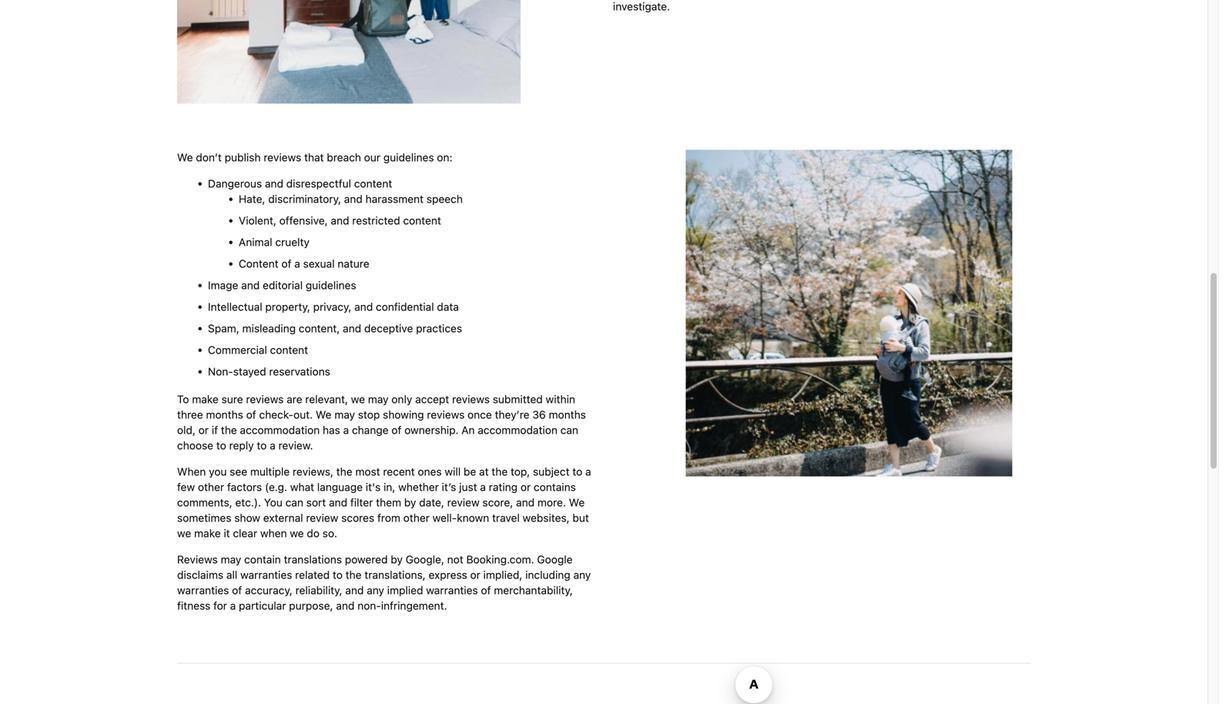 Task type: describe. For each thing, give the bounding box(es) containing it.
or inside when you see multiple reviews, the most recent ones will be at the top, subject to a few other factors (e.g. what language it's in, whether it's just a rating or contains comments, etc.). you can sort and filter them by date, review score, and more. we sometimes show external review scores from other well-known travel websites, but we make it clear when we do so.
[[521, 481, 531, 493]]

multiple
[[250, 465, 290, 478]]

2 horizontal spatial warranties
[[426, 584, 478, 596]]

known
[[457, 511, 489, 524]]

reliability,
[[296, 584, 342, 596]]

scores
[[341, 511, 374, 524]]

non-
[[208, 365, 233, 378]]

discriminatory,
[[268, 192, 341, 205]]

1 horizontal spatial review
[[447, 496, 480, 509]]

make inside when you see multiple reviews, the most recent ones will be at the top, subject to a few other factors (e.g. what language it's in, whether it's just a rating or contains comments, etc.). you can sort and filter them by date, review score, and more. we sometimes show external review scores from other well-known travel websites, but we make it clear when we do so.
[[194, 527, 221, 539]]

to
[[177, 393, 189, 405]]

particular
[[239, 599, 286, 612]]

showing
[[383, 408, 424, 421]]

once
[[468, 408, 492, 421]]

all
[[226, 568, 237, 581]]

animal cruelty
[[239, 236, 310, 248]]

disclaims
[[177, 568, 223, 581]]

0 vertical spatial guidelines
[[383, 151, 434, 164]]

and up non- at the bottom of the page
[[345, 584, 364, 596]]

data
[[437, 300, 459, 313]]

reviews down accept
[[427, 408, 465, 421]]

external
[[263, 511, 303, 524]]

1 horizontal spatial any
[[573, 568, 591, 581]]

date,
[[419, 496, 444, 509]]

you
[[209, 465, 227, 478]]

that
[[304, 151, 324, 164]]

just
[[459, 481, 477, 493]]

implied,
[[483, 568, 523, 581]]

our
[[364, 151, 381, 164]]

may inside the reviews may contain translations powered by google, not booking.com. google disclaims all warranties related to the translations, express or implied, including any warranties of accuracy, reliability, and any implied warranties of merchantability, fitness for a particular purpose, and non-infringement.
[[221, 553, 241, 566]]

spam,
[[208, 322, 239, 335]]

they're
[[495, 408, 530, 421]]

reviews,
[[293, 465, 334, 478]]

dangerous
[[208, 177, 262, 190]]

harassment
[[366, 192, 424, 205]]

of up 'editorial'
[[281, 257, 292, 270]]

ones
[[418, 465, 442, 478]]

change
[[352, 424, 389, 436]]

privacy,
[[313, 300, 352, 313]]

sometimes
[[177, 511, 231, 524]]

and up travel
[[516, 496, 535, 509]]

on:
[[437, 151, 453, 164]]

intellectual
[[208, 300, 262, 313]]

editorial
[[263, 279, 303, 291]]

booking.com.
[[466, 553, 534, 566]]

image
[[208, 279, 238, 291]]

speech
[[427, 192, 463, 205]]

0 horizontal spatial other
[[198, 481, 224, 493]]

at
[[479, 465, 489, 478]]

it's
[[442, 481, 456, 493]]

only
[[392, 393, 412, 405]]

sexual
[[303, 257, 335, 270]]

whether
[[398, 481, 439, 493]]

publish
[[225, 151, 261, 164]]

and down 'content'
[[241, 279, 260, 291]]

or inside the to make sure reviews are relevant, we may only accept reviews submitted within three months of check-out. we may stop showing reviews once they're 36 months old, or if the accommodation has a change of ownership. an accommodation can choose to reply to a review.
[[199, 424, 209, 436]]

powered
[[345, 553, 388, 566]]

including
[[525, 568, 571, 581]]

commercial
[[208, 343, 267, 356]]

1 vertical spatial content
[[403, 214, 441, 227]]

content,
[[299, 322, 340, 335]]

misleading
[[242, 322, 296, 335]]

translations,
[[365, 568, 426, 581]]

we don't publish reviews that breach our guidelines on:
[[177, 151, 453, 164]]

spam, misleading content, and deceptive practices
[[208, 322, 462, 335]]

confidential
[[376, 300, 434, 313]]

and up hate,
[[265, 177, 283, 190]]

do
[[307, 527, 320, 539]]

the right at
[[492, 465, 508, 478]]

translations
[[284, 553, 342, 566]]

a right just
[[480, 481, 486, 493]]

a inside the reviews may contain translations powered by google, not booking.com. google disclaims all warranties related to the translations, express or implied, including any warranties of accuracy, reliability, and any implied warranties of merchantability, fitness for a particular purpose, and non-infringement.
[[230, 599, 236, 612]]

are
[[287, 393, 302, 405]]

to down if
[[216, 439, 226, 452]]

purpose,
[[289, 599, 333, 612]]

when
[[260, 527, 287, 539]]

fitness
[[177, 599, 210, 612]]

make inside the to make sure reviews are relevant, we may only accept reviews submitted within three months of check-out. we may stop showing reviews once they're 36 months old, or if the accommodation has a change of ownership. an accommodation can choose to reply to a review.
[[192, 393, 219, 405]]

1 horizontal spatial we
[[290, 527, 304, 539]]

it
[[224, 527, 230, 539]]

choose
[[177, 439, 213, 452]]

clear
[[233, 527, 257, 539]]

practices
[[416, 322, 462, 335]]

of down showing
[[392, 424, 402, 436]]

can inside when you see multiple reviews, the most recent ones will be at the top, subject to a few other factors (e.g. what language it's in, whether it's just a rating or contains comments, etc.). you can sort and filter them by date, review score, and more. we sometimes show external review scores from other well-known travel websites, but we make it clear when we do so.
[[286, 496, 303, 509]]

breach
[[327, 151, 361, 164]]

check-
[[259, 408, 294, 421]]

2 vertical spatial content
[[270, 343, 308, 356]]

we inside the to make sure reviews are relevant, we may only accept reviews submitted within three months of check-out. we may stop showing reviews once they're 36 months old, or if the accommodation has a change of ownership. an accommodation can choose to reply to a review.
[[351, 393, 365, 405]]

an
[[462, 424, 475, 436]]

to right reply
[[257, 439, 267, 452]]

the inside the reviews may contain translations powered by google, not booking.com. google disclaims all warranties related to the translations, express or implied, including any warranties of accuracy, reliability, and any implied warranties of merchantability, fitness for a particular purpose, and non-infringement.
[[346, 568, 362, 581]]

out.
[[294, 408, 313, 421]]

and left non- at the bottom of the page
[[336, 599, 355, 612]]

restricted
[[352, 214, 400, 227]]

content
[[239, 257, 279, 270]]

rating
[[489, 481, 518, 493]]

comments,
[[177, 496, 232, 509]]

etc.).
[[235, 496, 261, 509]]

old,
[[177, 424, 196, 436]]

1 vertical spatial guidelines
[[306, 279, 356, 291]]

and down language
[[329, 496, 347, 509]]

contains
[[534, 481, 576, 493]]

reply
[[229, 439, 254, 452]]

2 months from the left
[[549, 408, 586, 421]]



Task type: locate. For each thing, give the bounding box(es) containing it.
0 horizontal spatial can
[[286, 496, 303, 509]]

ownership.
[[405, 424, 459, 436]]

can down within
[[561, 424, 579, 436]]

1 vertical spatial or
[[521, 481, 531, 493]]

sure
[[222, 393, 243, 405]]

guidelines left on:
[[383, 151, 434, 164]]

contain
[[244, 553, 281, 566]]

few
[[177, 481, 195, 493]]

express
[[429, 568, 467, 581]]

2 horizontal spatial may
[[368, 393, 389, 405]]

accept
[[415, 393, 449, 405]]

non-
[[358, 599, 381, 612]]

and
[[265, 177, 283, 190], [344, 192, 363, 205], [331, 214, 349, 227], [241, 279, 260, 291], [354, 300, 373, 313], [343, 322, 361, 335], [329, 496, 347, 509], [516, 496, 535, 509], [345, 584, 364, 596], [336, 599, 355, 612]]

of left check-
[[246, 408, 256, 421]]

review.
[[278, 439, 313, 452]]

1 horizontal spatial may
[[335, 408, 355, 421]]

recent
[[383, 465, 415, 478]]

1 horizontal spatial or
[[470, 568, 481, 581]]

to inside when you see multiple reviews, the most recent ones will be at the top, subject to a few other factors (e.g. what language it's in, whether it's just a rating or contains comments, etc.). you can sort and filter them by date, review score, and more. we sometimes show external review scores from other well-known travel websites, but we make it clear when we do so.
[[573, 465, 583, 478]]

2 horizontal spatial or
[[521, 481, 531, 493]]

other up comments,
[[198, 481, 224, 493]]

or left if
[[199, 424, 209, 436]]

hate,
[[239, 192, 265, 205]]

non-stayed reservations
[[208, 365, 330, 378]]

related
[[295, 568, 330, 581]]

content up reservations
[[270, 343, 308, 356]]

and up "violent, offensive, and restricted content"
[[344, 192, 363, 205]]

google,
[[406, 553, 444, 566]]

by up translations,
[[391, 553, 403, 566]]

the inside the to make sure reviews are relevant, we may only accept reviews submitted within three months of check-out. we may stop showing reviews once they're 36 months old, or if the accommodation has a change of ownership. an accommodation can choose to reply to a review.
[[221, 424, 237, 436]]

of down all
[[232, 584, 242, 596]]

0 horizontal spatial warranties
[[177, 584, 229, 596]]

dangerous and disrespectful content
[[208, 177, 392, 190]]

and down the intellectual property, privacy, and confidential data
[[343, 322, 361, 335]]

a left sexual
[[294, 257, 300, 270]]

0 vertical spatial content
[[354, 177, 392, 190]]

or
[[199, 424, 209, 436], [521, 481, 531, 493], [470, 568, 481, 581]]

we inside when you see multiple reviews, the most recent ones will be at the top, subject to a few other factors (e.g. what language it's in, whether it's just a rating or contains comments, etc.). you can sort and filter them by date, review score, and more. we sometimes show external review scores from other well-known travel websites, but we make it clear when we do so.
[[569, 496, 585, 509]]

0 horizontal spatial we
[[177, 151, 193, 164]]

be
[[464, 465, 476, 478]]

make
[[192, 393, 219, 405], [194, 527, 221, 539]]

review
[[447, 496, 480, 509], [306, 511, 338, 524]]

see
[[230, 465, 247, 478]]

the up language
[[336, 465, 353, 478]]

2 horizontal spatial we
[[569, 496, 585, 509]]

we up stop
[[351, 393, 365, 405]]

travel
[[492, 511, 520, 524]]

we down sometimes
[[177, 527, 191, 539]]

1 vertical spatial review
[[306, 511, 338, 524]]

0 horizontal spatial we
[[177, 527, 191, 539]]

1 horizontal spatial other
[[403, 511, 430, 524]]

and down hate, discriminatory, and harassment speech
[[331, 214, 349, 227]]

2 accommodation from the left
[[478, 424, 558, 436]]

we down the relevant,
[[316, 408, 332, 421]]

2 vertical spatial or
[[470, 568, 481, 581]]

by
[[404, 496, 416, 509], [391, 553, 403, 566]]

stayed
[[233, 365, 266, 378]]

sort
[[306, 496, 326, 509]]

and right privacy,
[[354, 300, 373, 313]]

we
[[177, 151, 193, 164], [316, 408, 332, 421], [569, 496, 585, 509]]

websites,
[[523, 511, 570, 524]]

0 horizontal spatial by
[[391, 553, 403, 566]]

can inside the to make sure reviews are relevant, we may only accept reviews submitted within three months of check-out. we may stop showing reviews once they're 36 months old, or if the accommodation has a change of ownership. an accommodation can choose to reply to a review.
[[561, 424, 579, 436]]

we
[[351, 393, 365, 405], [177, 527, 191, 539], [290, 527, 304, 539]]

from
[[377, 511, 401, 524]]

show
[[234, 511, 260, 524]]

0 horizontal spatial review
[[306, 511, 338, 524]]

other
[[198, 481, 224, 493], [403, 511, 430, 524]]

0 vertical spatial we
[[177, 151, 193, 164]]

within
[[546, 393, 575, 405]]

the right if
[[221, 424, 237, 436]]

1 vertical spatial we
[[316, 408, 332, 421]]

infringement.
[[381, 599, 447, 612]]

warranties up accuracy,
[[240, 568, 292, 581]]

0 vertical spatial any
[[573, 568, 591, 581]]

a right has
[[343, 424, 349, 436]]

we left don't
[[177, 151, 193, 164]]

a right for
[[230, 599, 236, 612]]

implied
[[387, 584, 423, 596]]

1 months from the left
[[206, 408, 243, 421]]

may up has
[[335, 408, 355, 421]]

more.
[[538, 496, 566, 509]]

score,
[[483, 496, 513, 509]]

2 vertical spatial we
[[569, 496, 585, 509]]

by inside the reviews may contain translations powered by google, not booking.com. google disclaims all warranties related to the translations, express or implied, including any warranties of accuracy, reliability, and any implied warranties of merchantability, fitness for a particular purpose, and non-infringement.
[[391, 553, 403, 566]]

reservations
[[269, 365, 330, 378]]

to right subject
[[573, 465, 583, 478]]

months down within
[[549, 408, 586, 421]]

deceptive
[[364, 322, 413, 335]]

0 vertical spatial other
[[198, 481, 224, 493]]

0 horizontal spatial content
[[270, 343, 308, 356]]

make up three
[[192, 393, 219, 405]]

guidelines up privacy,
[[306, 279, 356, 291]]

when
[[177, 465, 206, 478]]

we inside the to make sure reviews are relevant, we may only accept reviews submitted within three months of check-out. we may stop showing reviews once they're 36 months old, or if the accommodation has a change of ownership. an accommodation can choose to reply to a review.
[[316, 408, 332, 421]]

other down date,
[[403, 511, 430, 524]]

most
[[355, 465, 380, 478]]

warranties down express
[[426, 584, 478, 596]]

merchantability,
[[494, 584, 573, 596]]

1 horizontal spatial by
[[404, 496, 416, 509]]

months down sure
[[206, 408, 243, 421]]

it's
[[366, 481, 381, 493]]

animal
[[239, 236, 272, 248]]

nature
[[338, 257, 370, 270]]

accommodation down they're
[[478, 424, 558, 436]]

0 vertical spatial may
[[368, 393, 389, 405]]

to up "reliability,"
[[333, 568, 343, 581]]

any
[[573, 568, 591, 581], [367, 584, 384, 596]]

1 accommodation from the left
[[240, 424, 320, 436]]

factors
[[227, 481, 262, 493]]

months
[[206, 408, 243, 421], [549, 408, 586, 421]]

content down our
[[354, 177, 392, 190]]

but
[[573, 511, 589, 524]]

review down sort
[[306, 511, 338, 524]]

content of a sexual nature
[[239, 257, 370, 270]]

we left 'do'
[[290, 527, 304, 539]]

0 vertical spatial review
[[447, 496, 480, 509]]

will
[[445, 465, 461, 478]]

0 horizontal spatial months
[[206, 408, 243, 421]]

language
[[317, 481, 363, 493]]

make down sometimes
[[194, 527, 221, 539]]

1 horizontal spatial warranties
[[240, 568, 292, 581]]

1 vertical spatial by
[[391, 553, 403, 566]]

2 vertical spatial may
[[221, 553, 241, 566]]

for
[[213, 599, 227, 612]]

property,
[[265, 300, 310, 313]]

the down powered
[[346, 568, 362, 581]]

of down implied,
[[481, 584, 491, 596]]

1 horizontal spatial guidelines
[[383, 151, 434, 164]]

disrespectful
[[286, 177, 351, 190]]

content down speech
[[403, 214, 441, 227]]

accuracy,
[[245, 584, 293, 596]]

0 horizontal spatial or
[[199, 424, 209, 436]]

warranties down the disclaims
[[177, 584, 229, 596]]

subject
[[533, 465, 570, 478]]

1 horizontal spatial we
[[316, 408, 332, 421]]

1 horizontal spatial can
[[561, 424, 579, 436]]

by down whether
[[404, 496, 416, 509]]

we up but
[[569, 496, 585, 509]]

commercial content
[[208, 343, 308, 356]]

a left review.
[[270, 439, 276, 452]]

can down the what
[[286, 496, 303, 509]]

or right express
[[470, 568, 481, 581]]

google
[[537, 553, 573, 566]]

0 horizontal spatial may
[[221, 553, 241, 566]]

1 horizontal spatial accommodation
[[478, 424, 558, 436]]

1 vertical spatial make
[[194, 527, 221, 539]]

accommodation down check-
[[240, 424, 320, 436]]

0 vertical spatial by
[[404, 496, 416, 509]]

submitted
[[493, 393, 543, 405]]

may
[[368, 393, 389, 405], [335, 408, 355, 421], [221, 553, 241, 566]]

1 vertical spatial any
[[367, 584, 384, 596]]

violent, offensive, and restricted content
[[239, 214, 441, 227]]

to make sure reviews are relevant, we may only accept reviews submitted within three months of check-out. we may stop showing reviews once they're 36 months old, or if the accommodation has a change of ownership. an accommodation can choose to reply to a review.
[[177, 393, 586, 452]]

0 vertical spatial or
[[199, 424, 209, 436]]

so.
[[323, 527, 337, 539]]

review down just
[[447, 496, 480, 509]]

1 horizontal spatial months
[[549, 408, 586, 421]]

0 vertical spatial make
[[192, 393, 219, 405]]

may up all
[[221, 553, 241, 566]]

or down top, in the left bottom of the page
[[521, 481, 531, 493]]

0 horizontal spatial any
[[367, 584, 384, 596]]

reviews up dangerous and disrespectful content
[[264, 151, 301, 164]]

36
[[533, 408, 546, 421]]

or inside the reviews may contain translations powered by google, not booking.com. google disclaims all warranties related to the translations, express or implied, including any warranties of accuracy, reliability, and any implied warranties of merchantability, fitness for a particular purpose, and non-infringement.
[[470, 568, 481, 581]]

0 vertical spatial can
[[561, 424, 579, 436]]

if
[[212, 424, 218, 436]]

to inside the reviews may contain translations powered by google, not booking.com. google disclaims all warranties related to the translations, express or implied, including any warranties of accuracy, reliability, and any implied warranties of merchantability, fitness for a particular purpose, and non-infringement.
[[333, 568, 343, 581]]

2 horizontal spatial we
[[351, 393, 365, 405]]

reviews up check-
[[246, 393, 284, 405]]

any right including
[[573, 568, 591, 581]]

1 horizontal spatial content
[[354, 177, 392, 190]]

of
[[281, 257, 292, 270], [246, 408, 256, 421], [392, 424, 402, 436], [232, 584, 242, 596], [481, 584, 491, 596]]

reviews up once
[[452, 393, 490, 405]]

a
[[294, 257, 300, 270], [343, 424, 349, 436], [270, 439, 276, 452], [586, 465, 591, 478], [480, 481, 486, 493], [230, 599, 236, 612]]

2 horizontal spatial content
[[403, 214, 441, 227]]

1 vertical spatial can
[[286, 496, 303, 509]]

by inside when you see multiple reviews, the most recent ones will be at the top, subject to a few other factors (e.g. what language it's in, whether it's just a rating or contains comments, etc.). you can sort and filter them by date, review score, and more. we sometimes show external review scores from other well-known travel websites, but we make it clear when we do so.
[[404, 496, 416, 509]]

a right subject
[[586, 465, 591, 478]]

0 horizontal spatial accommodation
[[240, 424, 320, 436]]

1 vertical spatial other
[[403, 511, 430, 524]]

0 horizontal spatial guidelines
[[306, 279, 356, 291]]

may up stop
[[368, 393, 389, 405]]

1 vertical spatial may
[[335, 408, 355, 421]]

the
[[221, 424, 237, 436], [336, 465, 353, 478], [492, 465, 508, 478], [346, 568, 362, 581]]

any up non- at the bottom of the page
[[367, 584, 384, 596]]

cruelty
[[275, 236, 310, 248]]



Task type: vqa. For each thing, say whether or not it's contained in the screenshot.
Family
no



